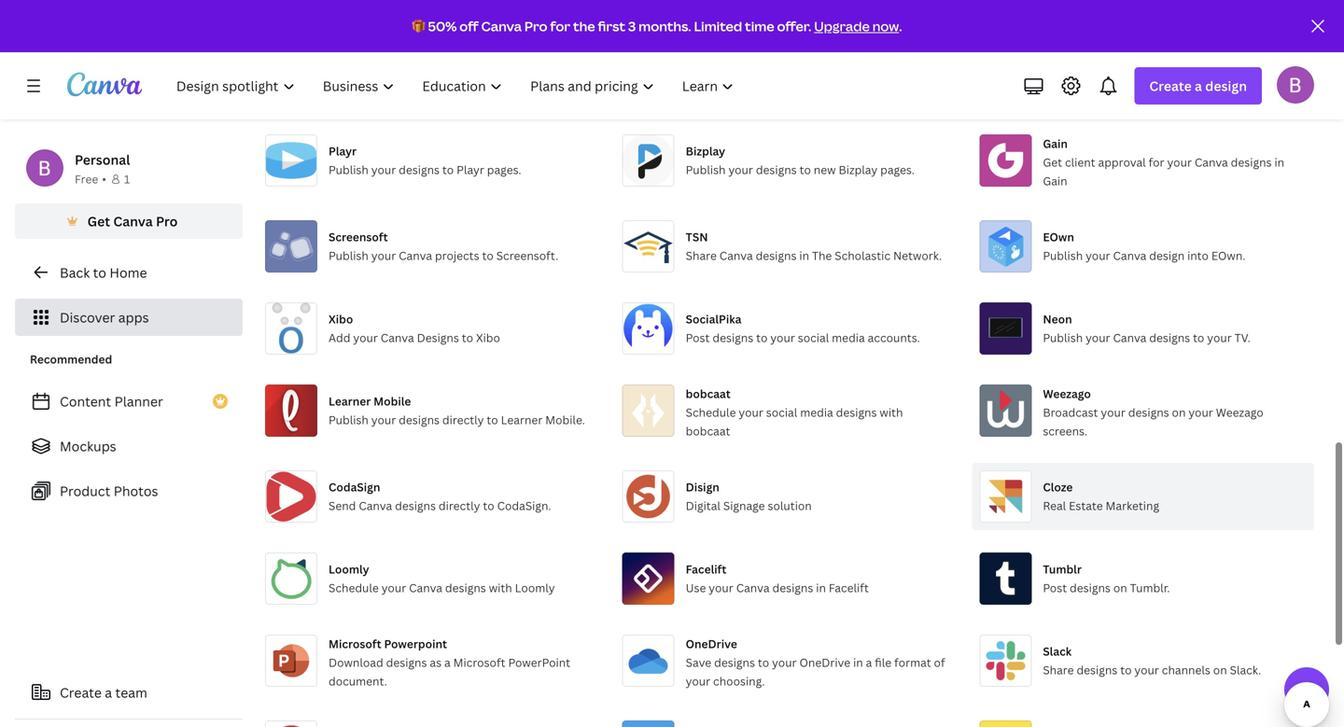Task type: locate. For each thing, give the bounding box(es) containing it.
1 horizontal spatial facelift
[[829, 580, 869, 596]]

slack share designs to your channels on slack.
[[1043, 644, 1262, 678]]

playr
[[329, 143, 357, 159], [457, 162, 484, 177]]

designs left new
[[756, 162, 797, 177]]

publish inside the eown publish your canva design into eown.
[[1043, 248, 1083, 263]]

list containing content planner
[[15, 383, 243, 510]]

get inside gain get client approval for your canva designs in gain
[[1043, 155, 1063, 170]]

1 horizontal spatial loomly
[[515, 580, 555, 596]]

facelift up the onedrive save designs to your onedrive in a file format of your choosing.
[[829, 580, 869, 596]]

0 vertical spatial gain
[[1043, 136, 1068, 151]]

1 horizontal spatial get
[[1043, 155, 1063, 170]]

canva up powerpoint
[[409, 580, 443, 596]]

social inside the socialpika post designs to your social media accounts.
[[798, 330, 829, 346]]

share down slack
[[1043, 663, 1074, 678]]

bobcaat down socialpika
[[686, 386, 731, 402]]

facelift
[[686, 562, 727, 577], [829, 580, 869, 596]]

0 vertical spatial share
[[686, 248, 717, 263]]

publish down the eown
[[1043, 248, 1083, 263]]

eown
[[1043, 229, 1075, 245]]

pro up back to home link
[[156, 212, 178, 230]]

0 vertical spatial directly
[[443, 412, 484, 428]]

onedrive up save at the bottom of page
[[686, 636, 738, 652]]

0 vertical spatial onedrive
[[686, 636, 738, 652]]

pages. right new
[[881, 162, 915, 177]]

1 vertical spatial for
[[1149, 155, 1165, 170]]

publish inside the screensoft publish your canva projects to screensoft.
[[329, 248, 369, 263]]

1 horizontal spatial with
[[880, 405, 903, 420]]

of
[[934, 655, 946, 670]]

in up the onedrive save designs to your onedrive in a file format of your choosing.
[[816, 580, 826, 596]]

to inside bizplay publish your designs to new bizplay pages.
[[800, 162, 811, 177]]

publish inside bizplay publish your designs to new bizplay pages.
[[686, 162, 726, 177]]

1 horizontal spatial for
[[1149, 155, 1165, 170]]

share inside slack share designs to your channels on slack.
[[1043, 663, 1074, 678]]

for inside gain get client approval for your canva designs in gain
[[1149, 155, 1165, 170]]

to right back
[[93, 264, 106, 282]]

0 vertical spatial playr
[[329, 143, 357, 159]]

1 vertical spatial media
[[800, 405, 834, 420]]

1 vertical spatial directly
[[439, 498, 480, 514]]

in inside the onedrive save designs to your onedrive in a file format of your choosing.
[[854, 655, 864, 670]]

xibo right designs
[[476, 330, 500, 346]]

share inside tsn share canva designs in the scholastic network.
[[686, 248, 717, 263]]

a inside button
[[105, 684, 112, 702]]

1 horizontal spatial schedule
[[686, 405, 736, 420]]

media inside the socialpika post designs to your social media accounts.
[[832, 330, 865, 346]]

on down the neon publish your canva designs to your tv.
[[1172, 405, 1186, 420]]

weezago down tv.
[[1216, 405, 1264, 420]]

1 horizontal spatial xibo
[[476, 330, 500, 346]]

0 vertical spatial schedule
[[686, 405, 736, 420]]

publish down neon
[[1043, 330, 1083, 346]]

pages. up screensoft. in the top of the page
[[487, 162, 522, 177]]

designs inside facelift use your canva designs in facelift
[[773, 580, 814, 596]]

xibo up add
[[329, 311, 353, 327]]

to left channels
[[1121, 663, 1132, 678]]

for
[[550, 17, 571, 35], [1149, 155, 1165, 170]]

1 vertical spatial bizplay
[[839, 162, 878, 177]]

canva inside gain get client approval for your canva designs in gain
[[1195, 155, 1229, 170]]

in inside gain get client approval for your canva designs in gain
[[1275, 155, 1285, 170]]

powerpoint
[[384, 636, 447, 652]]

1 vertical spatial post
[[1043, 580, 1067, 596]]

in
[[1275, 155, 1285, 170], [800, 248, 810, 263], [816, 580, 826, 596], [854, 655, 864, 670]]

tumblr.
[[1130, 580, 1171, 596]]

designs inside slack share designs to your channels on slack.
[[1077, 663, 1118, 678]]

pro left the
[[525, 17, 548, 35]]

design left into
[[1150, 248, 1185, 263]]

2 bobcaat from the top
[[686, 423, 731, 439]]

1 vertical spatial get
[[87, 212, 110, 230]]

gain down client
[[1043, 173, 1068, 189]]

tsn
[[686, 229, 708, 245]]

0 vertical spatial get
[[1043, 155, 1063, 170]]

1 vertical spatial on
[[1114, 580, 1128, 596]]

1 vertical spatial share
[[1043, 663, 1074, 678]]

canva inside the screensoft publish your canva projects to screensoft.
[[399, 248, 432, 263]]

1 vertical spatial xibo
[[476, 330, 500, 346]]

designs down tumblr
[[1070, 580, 1111, 596]]

0 horizontal spatial create
[[60, 684, 102, 702]]

microsoft up download
[[329, 636, 382, 652]]

publish inside playr publish your designs to playr pages.
[[329, 162, 369, 177]]

gain up client
[[1043, 136, 1068, 151]]

network.
[[894, 248, 942, 263]]

0 horizontal spatial for
[[550, 17, 571, 35]]

to left new
[[800, 162, 811, 177]]

publish inside the neon publish your canva designs to your tv.
[[1043, 330, 1083, 346]]

0 horizontal spatial facelift
[[686, 562, 727, 577]]

directly up codasign send canva designs directly to codasign.
[[443, 412, 484, 428]]

social down the socialpika post designs to your social media accounts. at right top
[[766, 405, 798, 420]]

onedrive
[[686, 636, 738, 652], [800, 655, 851, 670]]

learner left mobile
[[329, 394, 371, 409]]

1 horizontal spatial share
[[1043, 663, 1074, 678]]

schedule inside loomly schedule your canva designs with loomly
[[329, 580, 379, 596]]

.
[[899, 17, 902, 35]]

on left slack.
[[1214, 663, 1228, 678]]

canva inside button
[[113, 212, 153, 230]]

1 vertical spatial social
[[766, 405, 798, 420]]

designs inside tsn share canva designs in the scholastic network.
[[756, 248, 797, 263]]

designs up the screensoft publish your canva projects to screensoft.
[[399, 162, 440, 177]]

1 vertical spatial weezago
[[1216, 405, 1264, 420]]

0 vertical spatial social
[[798, 330, 829, 346]]

on left tumblr.
[[1114, 580, 1128, 596]]

canva up weezago broadcast your designs on your weezago screens. on the bottom right
[[1114, 330, 1147, 346]]

0 horizontal spatial share
[[686, 248, 717, 263]]

playr up screensoft
[[329, 143, 357, 159]]

scholastic
[[835, 248, 891, 263]]

0 vertical spatial microsoft
[[329, 636, 382, 652]]

tumblr
[[1043, 562, 1082, 577]]

with up powerpoint
[[489, 580, 512, 596]]

schedule inside bobcaat schedule your social media designs with bobcaat
[[686, 405, 736, 420]]

canva down 1
[[113, 212, 153, 230]]

to inside playr publish your designs to playr pages.
[[443, 162, 454, 177]]

eown.
[[1212, 248, 1246, 263]]

upgrade
[[814, 17, 870, 35]]

canva
[[481, 17, 522, 35], [1195, 155, 1229, 170], [113, 212, 153, 230], [399, 248, 432, 263], [720, 248, 753, 263], [1114, 248, 1147, 263], [381, 330, 414, 346], [1114, 330, 1147, 346], [359, 498, 392, 514], [409, 580, 443, 596], [736, 580, 770, 596]]

cloze group
[[972, 463, 1315, 530]]

canva left projects
[[399, 248, 432, 263]]

to left tv.
[[1193, 330, 1205, 346]]

a right as
[[444, 655, 451, 670]]

1 horizontal spatial onedrive
[[800, 655, 851, 670]]

a left team
[[105, 684, 112, 702]]

1 vertical spatial gain
[[1043, 173, 1068, 189]]

0 vertical spatial create
[[1150, 77, 1192, 95]]

designs down accounts.
[[836, 405, 877, 420]]

share down tsn in the right top of the page
[[686, 248, 717, 263]]

schedule for bobcaat
[[686, 405, 736, 420]]

1 bobcaat from the top
[[686, 386, 731, 402]]

designs down mobile
[[399, 412, 440, 428]]

1 vertical spatial create
[[60, 684, 102, 702]]

discover apps
[[60, 309, 149, 326]]

designs inside microsoft powerpoint download designs as a microsoft powerpoint document.
[[386, 655, 427, 670]]

1 horizontal spatial on
[[1172, 405, 1186, 420]]

accounts.
[[868, 330, 920, 346]]

canva left designs
[[381, 330, 414, 346]]

to right designs
[[462, 330, 473, 346]]

1
[[124, 171, 130, 187]]

estate
[[1069, 498, 1103, 514]]

0 horizontal spatial with
[[489, 580, 512, 596]]

months.
[[639, 17, 692, 35]]

free
[[75, 171, 98, 187]]

0 vertical spatial design
[[1206, 77, 1248, 95]]

2 vertical spatial on
[[1214, 663, 1228, 678]]

back
[[60, 264, 90, 282]]

get down •
[[87, 212, 110, 230]]

canva down codasign at the left bottom of page
[[359, 498, 392, 514]]

1 vertical spatial learner
[[501, 412, 543, 428]]

1 horizontal spatial microsoft
[[453, 655, 506, 670]]

canva inside the neon publish your canva designs to your tv.
[[1114, 330, 1147, 346]]

weezago up broadcast
[[1043, 386, 1091, 402]]

as
[[430, 655, 442, 670]]

2 pages. from the left
[[881, 162, 915, 177]]

1 horizontal spatial design
[[1206, 77, 1248, 95]]

0 horizontal spatial loomly
[[329, 562, 369, 577]]

1 pages. from the left
[[487, 162, 522, 177]]

cloze real estate marketing
[[1043, 480, 1160, 514]]

your inside learner mobile publish your designs directly to learner mobile.
[[371, 412, 396, 428]]

your inside the eown publish your canva design into eown.
[[1086, 248, 1111, 263]]

gain
[[1043, 136, 1068, 151], [1043, 173, 1068, 189]]

designs down create a design
[[1231, 155, 1272, 170]]

to up the screensoft publish your canva projects to screensoft.
[[443, 162, 454, 177]]

schedule
[[686, 405, 736, 420], [329, 580, 379, 596]]

onedrive left file at bottom right
[[800, 655, 851, 670]]

designs left the
[[756, 248, 797, 263]]

0 vertical spatial post
[[686, 330, 710, 346]]

for right approval on the top right of the page
[[1149, 155, 1165, 170]]

playr up the screensoft publish your canva projects to screensoft.
[[457, 162, 484, 177]]

to up the choosing.
[[758, 655, 770, 670]]

limited
[[694, 17, 743, 35]]

1 horizontal spatial create
[[1150, 77, 1192, 95]]

publish down screensoft
[[329, 248, 369, 263]]

designs up powerpoint
[[445, 580, 486, 596]]

offer.
[[777, 17, 812, 35]]

publish
[[329, 162, 369, 177], [686, 162, 726, 177], [329, 248, 369, 263], [1043, 248, 1083, 263], [1043, 330, 1083, 346], [329, 412, 369, 428]]

xibo
[[329, 311, 353, 327], [476, 330, 500, 346]]

microsoft
[[329, 636, 382, 652], [453, 655, 506, 670]]

designs down powerpoint
[[386, 655, 427, 670]]

post down tumblr
[[1043, 580, 1067, 596]]

canva left into
[[1114, 248, 1147, 263]]

publish up tsn in the right top of the page
[[686, 162, 726, 177]]

0 vertical spatial with
[[880, 405, 903, 420]]

directly left codasign. on the left bottom
[[439, 498, 480, 514]]

free •
[[75, 171, 106, 187]]

discover
[[60, 309, 115, 326]]

content planner link
[[15, 383, 243, 420]]

0 horizontal spatial weezago
[[1043, 386, 1091, 402]]

design
[[1206, 77, 1248, 95], [1150, 248, 1185, 263]]

canva right use
[[736, 580, 770, 596]]

media left accounts.
[[832, 330, 865, 346]]

0 vertical spatial weezago
[[1043, 386, 1091, 402]]

media down the socialpika post designs to your social media accounts. at right top
[[800, 405, 834, 420]]

bobcaat
[[686, 386, 731, 402], [686, 423, 731, 439]]

loomly up powerpoint
[[515, 580, 555, 596]]

create inside create a design dropdown button
[[1150, 77, 1192, 95]]

0 vertical spatial media
[[832, 330, 865, 346]]

disign digital signage solution
[[686, 480, 812, 514]]

in inside facelift use your canva designs in facelift
[[816, 580, 826, 596]]

1 horizontal spatial pages.
[[881, 162, 915, 177]]

schedule for loomly
[[329, 580, 379, 596]]

to left mobile.
[[487, 412, 498, 428]]

0 horizontal spatial get
[[87, 212, 110, 230]]

canva inside xibo add your canva designs to xibo
[[381, 330, 414, 346]]

powerpoint
[[508, 655, 571, 670]]

the
[[573, 17, 595, 35]]

in down bob builder image
[[1275, 155, 1285, 170]]

0 horizontal spatial pages.
[[487, 162, 522, 177]]

to inside xibo add your canva designs to xibo
[[462, 330, 473, 346]]

1 vertical spatial with
[[489, 580, 512, 596]]

designs
[[1231, 155, 1272, 170], [399, 162, 440, 177], [756, 162, 797, 177], [756, 248, 797, 263], [713, 330, 754, 346], [1150, 330, 1191, 346], [836, 405, 877, 420], [1129, 405, 1170, 420], [399, 412, 440, 428], [395, 498, 436, 514], [445, 580, 486, 596], [773, 580, 814, 596], [1070, 580, 1111, 596], [386, 655, 427, 670], [714, 655, 755, 670], [1077, 663, 1118, 678]]

tsn share canva designs in the scholastic network.
[[686, 229, 942, 263]]

directly inside learner mobile publish your designs directly to learner mobile.
[[443, 412, 484, 428]]

canva right off
[[481, 17, 522, 35]]

schedule up disign
[[686, 405, 736, 420]]

1 vertical spatial microsoft
[[453, 655, 506, 670]]

designs inside bobcaat schedule your social media designs with bobcaat
[[836, 405, 877, 420]]

0 vertical spatial on
[[1172, 405, 1186, 420]]

canva up socialpika
[[720, 248, 753, 263]]

0 horizontal spatial schedule
[[329, 580, 379, 596]]

2 horizontal spatial on
[[1214, 663, 1228, 678]]

loomly
[[329, 562, 369, 577], [515, 580, 555, 596]]

1 vertical spatial onedrive
[[800, 655, 851, 670]]

designs up the choosing.
[[714, 655, 755, 670]]

marketing
[[1106, 498, 1160, 514]]

mobile.
[[546, 412, 585, 428]]

product photos link
[[15, 472, 243, 510]]

in inside tsn share canva designs in the scholastic network.
[[800, 248, 810, 263]]

0 vertical spatial for
[[550, 17, 571, 35]]

0 vertical spatial bobcaat
[[686, 386, 731, 402]]

add
[[329, 330, 351, 346]]

designs right send
[[395, 498, 436, 514]]

0 horizontal spatial design
[[1150, 248, 1185, 263]]

a up gain get client approval for your canva designs in gain
[[1195, 77, 1203, 95]]

weezago
[[1043, 386, 1091, 402], [1216, 405, 1264, 420]]

screensoft.
[[497, 248, 559, 263]]

to left codasign. on the left bottom
[[483, 498, 495, 514]]

1 vertical spatial bobcaat
[[686, 423, 731, 439]]

bob builder image
[[1277, 66, 1315, 103]]

back to home link
[[15, 254, 243, 291]]

post inside the socialpika post designs to your social media accounts.
[[686, 330, 710, 346]]

create left team
[[60, 684, 102, 702]]

a left file at bottom right
[[866, 655, 872, 670]]

with
[[880, 405, 903, 420], [489, 580, 512, 596]]

facelift up use
[[686, 562, 727, 577]]

0 vertical spatial learner
[[329, 394, 371, 409]]

0 horizontal spatial post
[[686, 330, 710, 346]]

your inside the socialpika post designs to your social media accounts.
[[771, 330, 795, 346]]

0 horizontal spatial pro
[[156, 212, 178, 230]]

social up bobcaat schedule your social media designs with bobcaat
[[798, 330, 829, 346]]

🎁
[[412, 17, 425, 35]]

1 horizontal spatial playr
[[457, 162, 484, 177]]

0 vertical spatial xibo
[[329, 311, 353, 327]]

eown publish your canva design into eown.
[[1043, 229, 1246, 263]]

list
[[15, 383, 243, 510]]

design left bob builder image
[[1206, 77, 1248, 95]]

publish up screensoft
[[329, 162, 369, 177]]

create a team
[[60, 684, 147, 702]]

in left the
[[800, 248, 810, 263]]

0 horizontal spatial bizplay
[[686, 143, 726, 159]]

your inside xibo add your canva designs to xibo
[[353, 330, 378, 346]]

1 horizontal spatial post
[[1043, 580, 1067, 596]]

to
[[443, 162, 454, 177], [800, 162, 811, 177], [482, 248, 494, 263], [93, 264, 106, 282], [462, 330, 473, 346], [757, 330, 768, 346], [1193, 330, 1205, 346], [487, 412, 498, 428], [483, 498, 495, 514], [758, 655, 770, 670], [1121, 663, 1132, 678]]

top level navigation element
[[164, 67, 750, 105]]

canva inside facelift use your canva designs in facelift
[[736, 580, 770, 596]]

designs left tv.
[[1150, 330, 1191, 346]]

on inside tumblr post designs on tumblr.
[[1114, 580, 1128, 596]]

0 horizontal spatial xibo
[[329, 311, 353, 327]]

designs up the onedrive save designs to your onedrive in a file format of your choosing.
[[773, 580, 814, 596]]

create inside create a team button
[[60, 684, 102, 702]]

cloze
[[1043, 480, 1073, 495]]

post inside tumblr post designs on tumblr.
[[1043, 580, 1067, 596]]

bizplay up tsn in the right top of the page
[[686, 143, 726, 159]]

publish up codasign at the left bottom of page
[[329, 412, 369, 428]]

with down accounts.
[[880, 405, 903, 420]]

learner left mobile.
[[501, 412, 543, 428]]

create up gain get client approval for your canva designs in gain
[[1150, 77, 1192, 95]]

designs left channels
[[1077, 663, 1118, 678]]

social
[[798, 330, 829, 346], [766, 405, 798, 420]]

microsoft right as
[[453, 655, 506, 670]]

socialpika post designs to your social media accounts.
[[686, 311, 920, 346]]

schedule up download
[[329, 580, 379, 596]]

create
[[1150, 77, 1192, 95], [60, 684, 102, 702]]

1 vertical spatial schedule
[[329, 580, 379, 596]]

get canva pro button
[[15, 204, 243, 239]]

1 horizontal spatial pro
[[525, 17, 548, 35]]

bobcaat up disign
[[686, 423, 731, 439]]

canva down create a design dropdown button
[[1195, 155, 1229, 170]]

to right projects
[[482, 248, 494, 263]]

solution
[[768, 498, 812, 514]]

create for create a team
[[60, 684, 102, 702]]

1 vertical spatial pro
[[156, 212, 178, 230]]

bizplay right new
[[839, 162, 878, 177]]

loomly down send
[[329, 562, 369, 577]]

1 gain from the top
[[1043, 136, 1068, 151]]

1 vertical spatial design
[[1150, 248, 1185, 263]]

post down socialpika
[[686, 330, 710, 346]]

home
[[110, 264, 147, 282]]

recommended
[[30, 352, 112, 367]]

for left the
[[550, 17, 571, 35]]

🎁 50% off canva pro for the first 3 months. limited time offer. upgrade now .
[[412, 17, 902, 35]]

post for post designs to your social media accounts.
[[686, 330, 710, 346]]

0 horizontal spatial on
[[1114, 580, 1128, 596]]

with inside bobcaat schedule your social media designs with bobcaat
[[880, 405, 903, 420]]

get left client
[[1043, 155, 1063, 170]]

designs down socialpika
[[713, 330, 754, 346]]



Task type: describe. For each thing, give the bounding box(es) containing it.
publish for neon
[[1043, 330, 1083, 346]]

designs inside the socialpika post designs to your social media accounts.
[[713, 330, 754, 346]]

now
[[873, 17, 899, 35]]

get canva pro
[[87, 212, 178, 230]]

on inside slack share designs to your channels on slack.
[[1214, 663, 1228, 678]]

gain get client approval for your canva designs in gain
[[1043, 136, 1285, 189]]

to inside the onedrive save designs to your onedrive in a file format of your choosing.
[[758, 655, 770, 670]]

into
[[1188, 248, 1209, 263]]

on inside weezago broadcast your designs on your weezago screens.
[[1172, 405, 1186, 420]]

50%
[[428, 17, 457, 35]]

share for tsn
[[686, 248, 717, 263]]

screensoft
[[329, 229, 388, 245]]

loomly schedule your canva designs with loomly
[[329, 562, 555, 596]]

content
[[60, 393, 111, 410]]

designs inside tumblr post designs on tumblr.
[[1070, 580, 1111, 596]]

product photos
[[60, 482, 158, 500]]

publish for bizplay
[[686, 162, 726, 177]]

pages. inside playr publish your designs to playr pages.
[[487, 162, 522, 177]]

1 horizontal spatial learner
[[501, 412, 543, 428]]

approval
[[1099, 155, 1146, 170]]

0 horizontal spatial learner
[[329, 394, 371, 409]]

format
[[895, 655, 932, 670]]

a inside microsoft powerpoint download designs as a microsoft powerpoint document.
[[444, 655, 451, 670]]

projects
[[435, 248, 480, 263]]

tumblr post designs on tumblr.
[[1043, 562, 1171, 596]]

your inside gain get client approval for your canva designs in gain
[[1168, 155, 1192, 170]]

1 vertical spatial playr
[[457, 162, 484, 177]]

bobcaat schedule your social media designs with bobcaat
[[686, 386, 903, 439]]

designs inside the neon publish your canva designs to your tv.
[[1150, 330, 1191, 346]]

a inside dropdown button
[[1195, 77, 1203, 95]]

facelift use your canva designs in facelift
[[686, 562, 869, 596]]

signage
[[724, 498, 765, 514]]

designs inside bizplay publish your designs to new bizplay pages.
[[756, 162, 797, 177]]

0 horizontal spatial microsoft
[[329, 636, 382, 652]]

neon
[[1043, 311, 1073, 327]]

design inside the eown publish your canva design into eown.
[[1150, 248, 1185, 263]]

time
[[745, 17, 775, 35]]

your inside bobcaat schedule your social media designs with bobcaat
[[739, 405, 764, 420]]

pages. inside bizplay publish your designs to new bizplay pages.
[[881, 162, 915, 177]]

•
[[102, 171, 106, 187]]

codasign send canva designs directly to codasign.
[[329, 480, 551, 514]]

send
[[329, 498, 356, 514]]

content planner
[[60, 393, 163, 410]]

slack
[[1043, 644, 1072, 659]]

to inside the screensoft publish your canva projects to screensoft.
[[482, 248, 494, 263]]

social inside bobcaat schedule your social media designs with bobcaat
[[766, 405, 798, 420]]

personal
[[75, 151, 130, 169]]

your inside playr publish your designs to playr pages.
[[371, 162, 396, 177]]

client
[[1065, 155, 1096, 170]]

first
[[598, 17, 626, 35]]

document.
[[329, 674, 387, 689]]

to inside codasign send canva designs directly to codasign.
[[483, 498, 495, 514]]

1 vertical spatial facelift
[[829, 580, 869, 596]]

3
[[628, 17, 636, 35]]

screensoft publish your canva projects to screensoft.
[[329, 229, 559, 263]]

with inside loomly schedule your canva designs with loomly
[[489, 580, 512, 596]]

create a team button
[[15, 674, 243, 712]]

canva inside loomly schedule your canva designs with loomly
[[409, 580, 443, 596]]

post for post designs on tumblr.
[[1043, 580, 1067, 596]]

product
[[60, 482, 110, 500]]

disign
[[686, 480, 720, 495]]

your inside loomly schedule your canva designs with loomly
[[382, 580, 406, 596]]

share for slack
[[1043, 663, 1074, 678]]

planner
[[114, 393, 163, 410]]

tv.
[[1235, 330, 1251, 346]]

designs inside playr publish your designs to playr pages.
[[399, 162, 440, 177]]

0 horizontal spatial onedrive
[[686, 636, 738, 652]]

pro inside button
[[156, 212, 178, 230]]

save
[[686, 655, 712, 670]]

0 vertical spatial pro
[[525, 17, 548, 35]]

apps
[[118, 309, 149, 326]]

team
[[115, 684, 147, 702]]

channels
[[1162, 663, 1211, 678]]

discover apps link
[[15, 299, 243, 336]]

playr publish your designs to playr pages.
[[329, 143, 522, 177]]

0 horizontal spatial playr
[[329, 143, 357, 159]]

create for create a design
[[1150, 77, 1192, 95]]

digital
[[686, 498, 721, 514]]

publish for eown
[[1043, 248, 1083, 263]]

broadcast
[[1043, 405, 1099, 420]]

0 vertical spatial facelift
[[686, 562, 727, 577]]

mockups
[[60, 437, 116, 455]]

choosing.
[[713, 674, 765, 689]]

canva inside tsn share canva designs in the scholastic network.
[[720, 248, 753, 263]]

designs inside codasign send canva designs directly to codasign.
[[395, 498, 436, 514]]

xibo add your canva designs to xibo
[[329, 311, 500, 346]]

codasign
[[329, 480, 380, 495]]

file
[[875, 655, 892, 670]]

weezago broadcast your designs on your weezago screens.
[[1043, 386, 1264, 439]]

0 vertical spatial bizplay
[[686, 143, 726, 159]]

the
[[812, 248, 832, 263]]

slack.
[[1230, 663, 1262, 678]]

create a design button
[[1135, 67, 1262, 105]]

canva inside codasign send canva designs directly to codasign.
[[359, 498, 392, 514]]

2 gain from the top
[[1043, 173, 1068, 189]]

designs inside the onedrive save designs to your onedrive in a file format of your choosing.
[[714, 655, 755, 670]]

designs inside learner mobile publish your designs directly to learner mobile.
[[399, 412, 440, 428]]

to inside slack share designs to your channels on slack.
[[1121, 663, 1132, 678]]

socialpika
[[686, 311, 742, 327]]

publish for playr
[[329, 162, 369, 177]]

to inside learner mobile publish your designs directly to learner mobile.
[[487, 412, 498, 428]]

use
[[686, 580, 706, 596]]

new
[[814, 162, 836, 177]]

screens.
[[1043, 423, 1088, 439]]

back to home
[[60, 264, 147, 282]]

1 horizontal spatial bizplay
[[839, 162, 878, 177]]

codasign.
[[497, 498, 551, 514]]

1 vertical spatial loomly
[[515, 580, 555, 596]]

get inside button
[[87, 212, 110, 230]]

0 vertical spatial loomly
[[329, 562, 369, 577]]

designs inside loomly schedule your canva designs with loomly
[[445, 580, 486, 596]]

to inside the neon publish your canva designs to your tv.
[[1193, 330, 1205, 346]]

publish inside learner mobile publish your designs directly to learner mobile.
[[329, 412, 369, 428]]

to inside the socialpika post designs to your social media accounts.
[[757, 330, 768, 346]]

real
[[1043, 498, 1067, 514]]

your inside the screensoft publish your canva projects to screensoft.
[[371, 248, 396, 263]]

a inside the onedrive save designs to your onedrive in a file format of your choosing.
[[866, 655, 872, 670]]

media inside bobcaat schedule your social media designs with bobcaat
[[800, 405, 834, 420]]

learner mobile publish your designs directly to learner mobile.
[[329, 394, 585, 428]]

design inside dropdown button
[[1206, 77, 1248, 95]]

neon publish your canva designs to your tv.
[[1043, 311, 1251, 346]]

1 horizontal spatial weezago
[[1216, 405, 1264, 420]]

mobile
[[374, 394, 411, 409]]

download
[[329, 655, 383, 670]]

onedrive save designs to your onedrive in a file format of your choosing.
[[686, 636, 946, 689]]

designs inside gain get client approval for your canva designs in gain
[[1231, 155, 1272, 170]]

photos
[[114, 482, 158, 500]]

directly inside codasign send canva designs directly to codasign.
[[439, 498, 480, 514]]

mockups link
[[15, 428, 243, 465]]

create a design
[[1150, 77, 1248, 95]]

upgrade now button
[[814, 17, 899, 35]]

designs inside weezago broadcast your designs on your weezago screens.
[[1129, 405, 1170, 420]]

your inside slack share designs to your channels on slack.
[[1135, 663, 1160, 678]]

your inside bizplay publish your designs to new bizplay pages.
[[729, 162, 753, 177]]

your inside facelift use your canva designs in facelift
[[709, 580, 734, 596]]

microsoft powerpoint download designs as a microsoft powerpoint document.
[[329, 636, 571, 689]]

canva inside the eown publish your canva design into eown.
[[1114, 248, 1147, 263]]

publish for screensoft
[[329, 248, 369, 263]]



Task type: vqa. For each thing, say whether or not it's contained in the screenshot.


